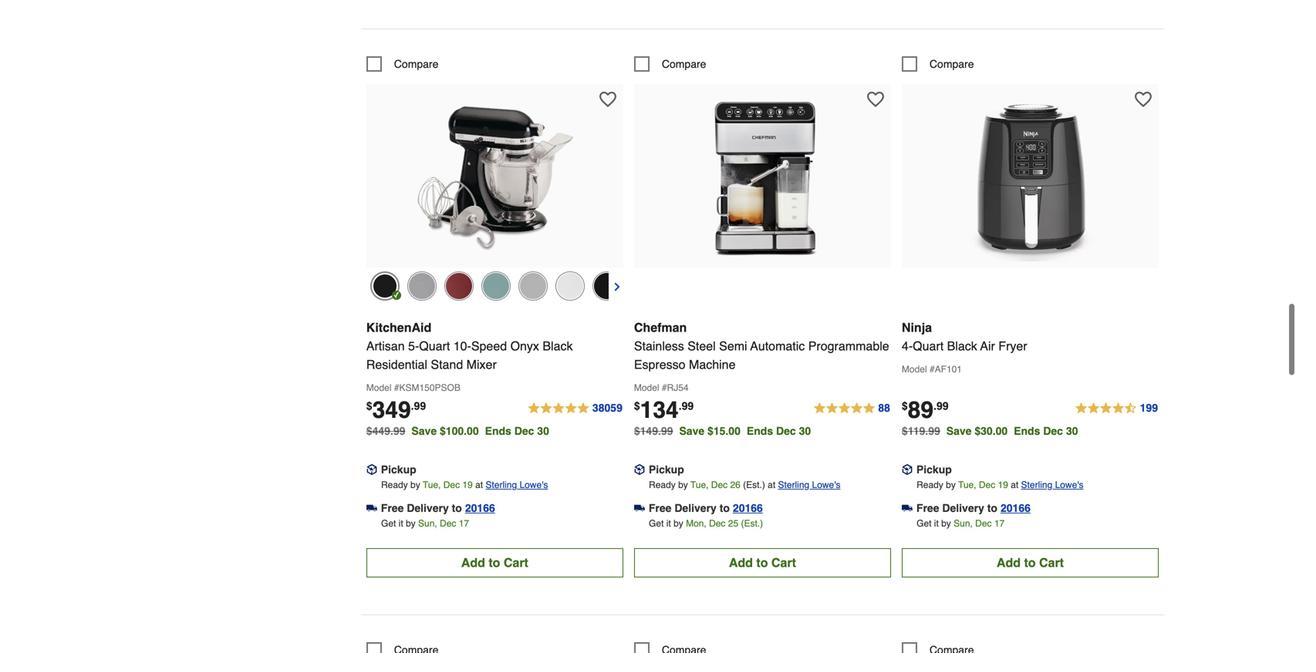 Task type: describe. For each thing, give the bounding box(es) containing it.
black matte image
[[593, 272, 622, 301]]

air
[[981, 339, 996, 353]]

sterling lowe's button for truck filled image
[[1022, 478, 1084, 493]]

cart for first add to cart button from the left
[[504, 556, 529, 570]]

ninja 4-quart black air fryer
[[902, 321, 1028, 353]]

$ for 349
[[366, 400, 372, 413]]

5014685363 element
[[634, 56, 707, 72]]

30 for 89
[[1067, 425, 1079, 438]]

it for get it by mon, dec 25 (est.) truck filled icon
[[667, 519, 671, 529]]

free delivery to 20166 for sterling lowe's button for get it by mon, dec 25 (est.) truck filled icon
[[649, 502, 763, 515]]

at for truck filled icon associated with get it by sun, dec 17
[[476, 480, 483, 491]]

17 for 20166 button associated with truck filled image's sterling lowe's button
[[995, 519, 1005, 529]]

3 delivery from the left
[[943, 502, 985, 515]]

$15.00
[[708, 425, 741, 438]]

semi
[[719, 339, 748, 353]]

38059
[[593, 402, 623, 414]]

# for quart
[[930, 364, 935, 375]]

actual price $89.99 element
[[902, 397, 949, 424]]

tue, for truck filled image
[[959, 480, 977, 491]]

get it by sun, dec 17 for truck filled icon associated with get it by sun, dec 17
[[381, 519, 469, 529]]

get it by sun, dec 17 for truck filled image
[[917, 519, 1005, 529]]

20166 button for sterling lowe's button for get it by mon, dec 25 (est.) truck filled icon
[[733, 501, 763, 516]]

truck filled image for get it by sun, dec 17
[[366, 503, 377, 514]]

3 free from the left
[[917, 502, 940, 515]]

heart outline image
[[600, 91, 617, 108]]

rj54
[[667, 383, 689, 394]]

sun, for sterling lowe's button corresponding to truck filled icon associated with get it by sun, dec 17 20166 button
[[418, 519, 437, 529]]

30 for 134
[[799, 425, 811, 438]]

2 ready by tue, dec 19 at sterling lowe's from the left
[[917, 480, 1084, 491]]

$449.99
[[366, 425, 406, 438]]

5 stars image for 134
[[813, 400, 891, 418]]

model # af101
[[902, 364, 962, 375]]

contour silver image
[[519, 272, 548, 301]]

sterling lowe's button for get it by mon, dec 25 (est.) truck filled icon
[[778, 478, 841, 493]]

get for truck filled icon associated with get it by sun, dec 17
[[381, 519, 396, 529]]

programmable
[[809, 339, 890, 353]]

5013721019 element
[[366, 56, 439, 72]]

$30.00
[[975, 425, 1008, 438]]

$ for 134
[[634, 400, 640, 413]]

save for 134
[[680, 425, 705, 438]]

25
[[728, 519, 739, 529]]

$ 134 .99
[[634, 397, 694, 424]]

1 sterling from the left
[[486, 480, 517, 491]]

$149.99
[[634, 425, 673, 438]]

$ 89 .99
[[902, 397, 949, 424]]

model # rj54
[[634, 383, 689, 394]]

2 lowe's from the left
[[812, 480, 841, 491]]

stand
[[431, 358, 463, 372]]

espresso
[[634, 358, 686, 372]]

26
[[731, 480, 741, 491]]

$149.99 save $15.00 ends dec 30
[[634, 425, 811, 438]]

stainless
[[634, 339, 684, 353]]

lowe's for truck filled image
[[1056, 480, 1084, 491]]

5001382613 element
[[902, 56, 974, 72]]

model for stainless steel semi automatic programmable espresso machine
[[634, 383, 660, 394]]

ends dec 30 element for 349
[[485, 425, 556, 438]]

truck filled image
[[902, 503, 913, 514]]

speed
[[471, 339, 507, 353]]

88 button
[[813, 400, 891, 418]]

.99 for 89
[[934, 400, 949, 413]]

2 at from the left
[[768, 480, 776, 491]]

ends dec 30 element for 134
[[747, 425, 818, 438]]

kitchenaid
[[366, 321, 432, 335]]

savings save $100.00 element
[[412, 425, 556, 438]]

pickup image for truck filled icon associated with get it by sun, dec 17
[[366, 465, 377, 476]]

ends dec 30 element for 89
[[1014, 425, 1085, 438]]

2 delivery from the left
[[675, 502, 717, 515]]

kitchenaid artisan 5-quart 10-speed onyx black residential stand mixer image
[[410, 92, 580, 262]]

20166 for truck filled image's sterling lowe's button
[[1001, 502, 1031, 515]]

pickup for pickup image for truck filled icon associated with get it by sun, dec 17
[[381, 464, 417, 476]]

aqua sky image
[[481, 272, 511, 301]]

sun, for 20166 button associated with truck filled image's sterling lowe's button
[[954, 519, 973, 529]]

steel
[[688, 339, 716, 353]]

pickup image
[[634, 465, 645, 476]]

ksm150psob
[[399, 383, 461, 394]]

kitchenaid artisan 5-quart 10-speed onyx black residential stand mixer
[[366, 321, 573, 372]]

2 heart outline image from the left
[[1135, 91, 1152, 108]]

$100.00
[[440, 425, 479, 438]]

89
[[908, 397, 934, 424]]

ready for truck filled image
[[917, 480, 944, 491]]

was price $119.99 element
[[902, 421, 947, 438]]

# for 5-
[[394, 383, 399, 394]]

17 for sterling lowe's button corresponding to truck filled icon associated with get it by sun, dec 17 20166 button
[[459, 519, 469, 529]]

actual price $349.99 element
[[366, 397, 426, 424]]

add to cart for 2nd add to cart button from the right
[[729, 556, 797, 570]]

2 sterling from the left
[[778, 480, 810, 491]]

free delivery to 20166 for truck filled image's sterling lowe's button
[[917, 502, 1031, 515]]

was price $449.99 element
[[366, 421, 412, 438]]

pickup for pickup icon
[[649, 464, 684, 476]]

it for truck filled image
[[935, 519, 939, 529]]

20166 for sterling lowe's button for get it by mon, dec 25 (est.) truck filled icon
[[733, 502, 763, 515]]

ends for 134
[[747, 425, 773, 438]]

residential
[[366, 358, 428, 372]]

compare for 5013721019 element
[[394, 58, 439, 70]]

5-
[[408, 339, 419, 353]]

was price $149.99 element
[[634, 421, 680, 438]]

get for get it by mon, dec 25 (est.) truck filled icon
[[649, 519, 664, 529]]

20166 for sterling lowe's button corresponding to truck filled icon associated with get it by sun, dec 17
[[465, 502, 495, 515]]

4-
[[902, 339, 913, 353]]

3 add to cart button from the left
[[902, 549, 1159, 578]]

add to cart for 3rd add to cart button from the left
[[997, 556, 1064, 570]]

it for truck filled icon associated with get it by sun, dec 17
[[399, 519, 403, 529]]



Task type: vqa. For each thing, say whether or not it's contained in the screenshot.


Task type: locate. For each thing, give the bounding box(es) containing it.
1 lowe's from the left
[[520, 480, 548, 491]]

at right 26 at the bottom right
[[768, 480, 776, 491]]

save for 89
[[947, 425, 972, 438]]

2 horizontal spatial add to cart button
[[902, 549, 1159, 578]]

1 horizontal spatial sterling lowe's button
[[778, 478, 841, 493]]

349
[[372, 397, 411, 424]]

3 ends dec 30 element from the left
[[1014, 425, 1085, 438]]

19
[[463, 480, 473, 491], [998, 480, 1009, 491]]

1 delivery from the left
[[407, 502, 449, 515]]

ready by tue, dec 26 (est.) at sterling lowe's
[[649, 480, 841, 491]]

1 5 stars image from the left
[[527, 400, 624, 418]]

1 save from the left
[[412, 425, 437, 438]]

1 ready from the left
[[381, 480, 408, 491]]

2 add to cart from the left
[[729, 556, 797, 570]]

1 at from the left
[[476, 480, 483, 491]]

add
[[461, 556, 485, 570], [729, 556, 753, 570], [997, 556, 1021, 570]]

black inside the kitchenaid artisan 5-quart 10-speed onyx black residential stand mixer
[[543, 339, 573, 353]]

2 5 stars image from the left
[[813, 400, 891, 418]]

3 free delivery to 20166 from the left
[[917, 502, 1031, 515]]

2 horizontal spatial 20166
[[1001, 502, 1031, 515]]

model # ksm150psob
[[366, 383, 461, 394]]

automatic
[[751, 339, 805, 353]]

5014539865 element
[[366, 643, 439, 654]]

model
[[902, 364, 927, 375], [366, 383, 392, 394], [634, 383, 660, 394]]

pickup down $119.99 at the bottom right of page
[[917, 464, 952, 476]]

5 stars image for 349
[[527, 400, 624, 418]]

20166
[[465, 502, 495, 515], [733, 502, 763, 515], [1001, 502, 1031, 515]]

199 button
[[1075, 400, 1159, 418]]

2 pickup image from the left
[[902, 465, 913, 476]]

.99 down rj54
[[679, 400, 694, 413]]

1 horizontal spatial save
[[680, 425, 705, 438]]

model up 349 at left
[[366, 383, 392, 394]]

.99 down the model # ksm150psob
[[411, 400, 426, 413]]

0 horizontal spatial truck filled image
[[366, 503, 377, 514]]

1 add from the left
[[461, 556, 485, 570]]

(est.)
[[743, 480, 766, 491], [741, 519, 763, 529]]

heart outline image
[[867, 91, 884, 108], [1135, 91, 1152, 108]]

2 horizontal spatial compare
[[930, 58, 974, 70]]

0 horizontal spatial $
[[366, 400, 372, 413]]

0 horizontal spatial cart
[[504, 556, 529, 570]]

1 truck filled image from the left
[[366, 503, 377, 514]]

3 pickup from the left
[[917, 464, 952, 476]]

# up the actual price $89.99 element
[[930, 364, 935, 375]]

3 it from the left
[[935, 519, 939, 529]]

2 free from the left
[[649, 502, 672, 515]]

3 save from the left
[[947, 425, 972, 438]]

at down the savings save $100.00 element
[[476, 480, 483, 491]]

.99 up was price $119.99 element
[[934, 400, 949, 413]]

white image
[[556, 272, 585, 301]]

quart inside ninja 4-quart black air fryer
[[913, 339, 944, 353]]

pickup for pickup image for truck filled image
[[917, 464, 952, 476]]

sterling lowe's button down savings save $30.00 element
[[1022, 478, 1084, 493]]

$ up '$449.99'
[[366, 400, 372, 413]]

tue, down $449.99 save $100.00 ends dec 30
[[423, 480, 441, 491]]

ends right $30.00
[[1014, 425, 1041, 438]]

lowe's
[[520, 480, 548, 491], [812, 480, 841, 491], [1056, 480, 1084, 491]]

ends right $100.00
[[485, 425, 512, 438]]

1 horizontal spatial free
[[649, 502, 672, 515]]

5 stars image containing 88
[[813, 400, 891, 418]]

0 horizontal spatial 17
[[459, 519, 469, 529]]

1 horizontal spatial sun,
[[954, 519, 973, 529]]

ready for get it by mon, dec 25 (est.) truck filled icon
[[649, 480, 676, 491]]

2 get from the left
[[649, 519, 664, 529]]

2 cart from the left
[[772, 556, 797, 570]]

3 compare from the left
[[930, 58, 974, 70]]

0 horizontal spatial 19
[[463, 480, 473, 491]]

2 horizontal spatial free
[[917, 502, 940, 515]]

$119.99
[[902, 425, 941, 438]]

2 horizontal spatial cart
[[1040, 556, 1064, 570]]

quart
[[419, 339, 450, 353], [913, 339, 944, 353]]

3 at from the left
[[1011, 480, 1019, 491]]

1 ready by tue, dec 19 at sterling lowe's from the left
[[381, 480, 548, 491]]

ready by tue, dec 19 at sterling lowe's down $100.00
[[381, 480, 548, 491]]

1 horizontal spatial add to cart button
[[634, 549, 891, 578]]

1 horizontal spatial ready
[[649, 480, 676, 491]]

get it by sun, dec 17
[[381, 519, 469, 529], [917, 519, 1005, 529]]

free delivery to 20166
[[381, 502, 495, 515], [649, 502, 763, 515], [917, 502, 1031, 515]]

2 add from the left
[[729, 556, 753, 570]]

1 horizontal spatial 19
[[998, 480, 1009, 491]]

truck filled image
[[366, 503, 377, 514], [634, 503, 645, 514]]

1 19 from the left
[[463, 480, 473, 491]]

empire red image
[[444, 272, 474, 301]]

mon,
[[686, 519, 707, 529]]

3 ready from the left
[[917, 480, 944, 491]]

.99 for 349
[[411, 400, 426, 413]]

mixer
[[467, 358, 497, 372]]

$
[[366, 400, 372, 413], [634, 400, 640, 413], [902, 400, 908, 413]]

$119.99 save $30.00 ends dec 30
[[902, 425, 1079, 438]]

1 horizontal spatial delivery
[[675, 502, 717, 515]]

get for truck filled image
[[917, 519, 932, 529]]

2 add to cart button from the left
[[634, 549, 891, 578]]

10-
[[454, 339, 471, 353]]

2 get it by sun, dec 17 from the left
[[917, 519, 1005, 529]]

ready for truck filled icon associated with get it by sun, dec 17
[[381, 480, 408, 491]]

0 horizontal spatial heart outline image
[[867, 91, 884, 108]]

3 sterling lowe's button from the left
[[1022, 478, 1084, 493]]

onyx
[[511, 339, 539, 353]]

model for 4-quart black air fryer
[[902, 364, 927, 375]]

2 pickup from the left
[[649, 464, 684, 476]]

fryer
[[999, 339, 1028, 353]]

0 horizontal spatial save
[[412, 425, 437, 438]]

1 horizontal spatial 20166 button
[[733, 501, 763, 516]]

3 sterling from the left
[[1022, 480, 1053, 491]]

5 stars image
[[527, 400, 624, 418], [813, 400, 891, 418]]

0 horizontal spatial free
[[381, 502, 404, 515]]

1 horizontal spatial at
[[768, 480, 776, 491]]

2 horizontal spatial tue,
[[959, 480, 977, 491]]

quart down ninja
[[913, 339, 944, 353]]

17
[[459, 519, 469, 529], [995, 519, 1005, 529]]

2 horizontal spatial lowe's
[[1056, 480, 1084, 491]]

0 horizontal spatial 30
[[537, 425, 549, 438]]

0 horizontal spatial lowe's
[[520, 480, 548, 491]]

delivery
[[407, 502, 449, 515], [675, 502, 717, 515], [943, 502, 985, 515]]

$ inside the $ 134 .99
[[634, 400, 640, 413]]

1 horizontal spatial it
[[667, 519, 671, 529]]

sterling lowe's button down the savings save $100.00 element
[[486, 478, 548, 493]]

model down 4-
[[902, 364, 927, 375]]

chefman stainless steel semi automatic programmable espresso machine
[[634, 321, 890, 372]]

1 horizontal spatial #
[[662, 383, 667, 394]]

1 horizontal spatial add
[[729, 556, 753, 570]]

model up 134
[[634, 383, 660, 394]]

#
[[930, 364, 935, 375], [394, 383, 399, 394], [662, 383, 667, 394]]

1 $ from the left
[[366, 400, 372, 413]]

3 20166 from the left
[[1001, 502, 1031, 515]]

0 horizontal spatial pickup image
[[366, 465, 377, 476]]

1 horizontal spatial 17
[[995, 519, 1005, 529]]

ends dec 30 element down 38059 button
[[485, 425, 556, 438]]

0 horizontal spatial .99
[[411, 400, 426, 413]]

get it by mon, dec 25 (est.)
[[649, 519, 763, 529]]

save down the '$ 349 .99' on the bottom left of page
[[412, 425, 437, 438]]

1 add to cart button from the left
[[366, 549, 624, 578]]

pickup image up truck filled image
[[902, 465, 913, 476]]

ready down $119.99 at the bottom right of page
[[917, 480, 944, 491]]

get
[[381, 519, 396, 529], [649, 519, 664, 529], [917, 519, 932, 529]]

1 20166 button from the left
[[465, 501, 495, 516]]

0 horizontal spatial get it by sun, dec 17
[[381, 519, 469, 529]]

2 $ from the left
[[634, 400, 640, 413]]

ends for 349
[[485, 425, 512, 438]]

1 free from the left
[[381, 502, 404, 515]]

2 horizontal spatial model
[[902, 364, 927, 375]]

1 horizontal spatial tue,
[[691, 480, 709, 491]]

19 down $100.00
[[463, 480, 473, 491]]

save left $30.00
[[947, 425, 972, 438]]

2 ends dec 30 element from the left
[[747, 425, 818, 438]]

add to cart for first add to cart button from the left
[[461, 556, 529, 570]]

1 horizontal spatial heart outline image
[[1135, 91, 1152, 108]]

2 horizontal spatial pickup
[[917, 464, 952, 476]]

1 horizontal spatial 5 stars image
[[813, 400, 891, 418]]

2 20166 from the left
[[733, 502, 763, 515]]

ninja
[[902, 321, 932, 335]]

save left $15.00
[[680, 425, 705, 438]]

1 it from the left
[[399, 519, 403, 529]]

2 horizontal spatial ready
[[917, 480, 944, 491]]

2 ready from the left
[[649, 480, 676, 491]]

3 $ from the left
[[902, 400, 908, 413]]

1 17 from the left
[[459, 519, 469, 529]]

2 sterling lowe's button from the left
[[778, 478, 841, 493]]

0 horizontal spatial add to cart
[[461, 556, 529, 570]]

savings save $30.00 element
[[947, 425, 1085, 438]]

# up the '$ 349 .99' on the bottom left of page
[[394, 383, 399, 394]]

cart for 2nd add to cart button from the right
[[772, 556, 797, 570]]

0 horizontal spatial pickup
[[381, 464, 417, 476]]

sterling lowe's button right 26 at the bottom right
[[778, 478, 841, 493]]

199
[[1141, 402, 1159, 414]]

1 get it by sun, dec 17 from the left
[[381, 519, 469, 529]]

model for artisan 5-quart 10-speed onyx black residential stand mixer
[[366, 383, 392, 394]]

0 horizontal spatial sun,
[[418, 519, 437, 529]]

0 horizontal spatial sterling
[[486, 480, 517, 491]]

0 horizontal spatial it
[[399, 519, 403, 529]]

1 pickup from the left
[[381, 464, 417, 476]]

1 free delivery to 20166 from the left
[[381, 502, 495, 515]]

tue, left 26 at the bottom right
[[691, 480, 709, 491]]

1 horizontal spatial ready by tue, dec 19 at sterling lowe's
[[917, 480, 1084, 491]]

2 horizontal spatial ends
[[1014, 425, 1041, 438]]

20166 button
[[465, 501, 495, 516], [733, 501, 763, 516], [1001, 501, 1031, 516]]

30
[[537, 425, 549, 438], [799, 425, 811, 438], [1067, 425, 1079, 438]]

$ for 89
[[902, 400, 908, 413]]

onyx black image
[[370, 272, 400, 301]]

1 horizontal spatial ends
[[747, 425, 773, 438]]

1 horizontal spatial .99
[[679, 400, 694, 413]]

3 30 from the left
[[1067, 425, 1079, 438]]

$449.99 save $100.00 ends dec 30
[[366, 425, 549, 438]]

0 horizontal spatial add
[[461, 556, 485, 570]]

1 sun, from the left
[[418, 519, 437, 529]]

1 horizontal spatial get it by sun, dec 17
[[917, 519, 1005, 529]]

.99
[[411, 400, 426, 413], [679, 400, 694, 413], [934, 400, 949, 413]]

30 for 349
[[537, 425, 549, 438]]

2 it from the left
[[667, 519, 671, 529]]

1 horizontal spatial pickup
[[649, 464, 684, 476]]

1 cart from the left
[[504, 556, 529, 570]]

.99 for 134
[[679, 400, 694, 413]]

pickup image
[[366, 465, 377, 476], [902, 465, 913, 476]]

compare inside 5001382613 element
[[930, 58, 974, 70]]

ready by tue, dec 19 at sterling lowe's down $30.00
[[917, 480, 1084, 491]]

chefman stainless steel semi automatic programmable espresso machine image
[[678, 92, 848, 262]]

# for steel
[[662, 383, 667, 394]]

compare inside 5014685363 element
[[662, 58, 707, 70]]

5001379269 element
[[634, 643, 707, 654]]

2 horizontal spatial save
[[947, 425, 972, 438]]

0 horizontal spatial model
[[366, 383, 392, 394]]

add to cart button
[[366, 549, 624, 578], [634, 549, 891, 578], [902, 549, 1159, 578]]

0 horizontal spatial quart
[[419, 339, 450, 353]]

1 horizontal spatial compare
[[662, 58, 707, 70]]

af101
[[935, 364, 962, 375]]

pickup image down '$449.99'
[[366, 465, 377, 476]]

metallic chrome image
[[407, 272, 437, 301]]

38059 button
[[527, 400, 624, 418]]

(est.) right 25
[[741, 519, 763, 529]]

0 horizontal spatial 5 stars image
[[527, 400, 624, 418]]

2 horizontal spatial #
[[930, 364, 935, 375]]

0 horizontal spatial ends
[[485, 425, 512, 438]]

2 .99 from the left
[[679, 400, 694, 413]]

dec
[[515, 425, 534, 438], [776, 425, 796, 438], [1044, 425, 1064, 438], [444, 480, 460, 491], [711, 480, 728, 491], [979, 480, 996, 491], [440, 519, 456, 529], [709, 519, 726, 529], [976, 519, 992, 529]]

5 stars image containing 38059
[[527, 400, 624, 418]]

ends for 89
[[1014, 425, 1041, 438]]

1 .99 from the left
[[411, 400, 426, 413]]

2 horizontal spatial 30
[[1067, 425, 1079, 438]]

2 horizontal spatial 20166 button
[[1001, 501, 1031, 516]]

compare for 5014685363 element
[[662, 58, 707, 70]]

1 horizontal spatial model
[[634, 383, 660, 394]]

black inside ninja 4-quart black air fryer
[[948, 339, 978, 353]]

2 20166 button from the left
[[733, 501, 763, 516]]

sterling right 26 at the bottom right
[[778, 480, 810, 491]]

truck filled image for get it by mon, dec 25 (est.)
[[634, 503, 645, 514]]

1 horizontal spatial cart
[[772, 556, 797, 570]]

$ inside the '$ 349 .99'
[[366, 400, 372, 413]]

quart up stand
[[419, 339, 450, 353]]

1 30 from the left
[[537, 425, 549, 438]]

2 horizontal spatial sterling
[[1022, 480, 1053, 491]]

sun,
[[418, 519, 437, 529], [954, 519, 973, 529]]

pickup
[[381, 464, 417, 476], [649, 464, 684, 476], [917, 464, 952, 476]]

it
[[399, 519, 403, 529], [667, 519, 671, 529], [935, 519, 939, 529]]

ready by tue, dec 19 at sterling lowe's
[[381, 480, 548, 491], [917, 480, 1084, 491]]

1 ends from the left
[[485, 425, 512, 438]]

19 down $30.00
[[998, 480, 1009, 491]]

tue, for get it by mon, dec 25 (est.) truck filled icon
[[691, 480, 709, 491]]

chefman
[[634, 321, 687, 335]]

3 20166 button from the left
[[1001, 501, 1031, 516]]

0 horizontal spatial sterling lowe's button
[[486, 478, 548, 493]]

2 horizontal spatial sterling lowe's button
[[1022, 478, 1084, 493]]

4.5 stars image
[[1075, 400, 1159, 418]]

pickup image for truck filled image
[[902, 465, 913, 476]]

2 save from the left
[[680, 425, 705, 438]]

tue, down $119.99 save $30.00 ends dec 30
[[959, 480, 977, 491]]

add to cart
[[461, 556, 529, 570], [729, 556, 797, 570], [997, 556, 1064, 570]]

cart for 3rd add to cart button from the left
[[1040, 556, 1064, 570]]

sterling down the savings save $100.00 element
[[486, 480, 517, 491]]

(est.) right 26 at the bottom right
[[743, 480, 766, 491]]

black left air on the right bottom
[[948, 339, 978, 353]]

compare inside 5013721019 element
[[394, 58, 439, 70]]

134
[[640, 397, 679, 424]]

save
[[412, 425, 437, 438], [680, 425, 705, 438], [947, 425, 972, 438]]

compare
[[394, 58, 439, 70], [662, 58, 707, 70], [930, 58, 974, 70]]

2 sun, from the left
[[954, 519, 973, 529]]

1 horizontal spatial $
[[634, 400, 640, 413]]

2 black from the left
[[948, 339, 978, 353]]

0 horizontal spatial tue,
[[423, 480, 441, 491]]

ends
[[485, 425, 512, 438], [747, 425, 773, 438], [1014, 425, 1041, 438]]

ends dec 30 element right $15.00
[[747, 425, 818, 438]]

at
[[476, 480, 483, 491], [768, 480, 776, 491], [1011, 480, 1019, 491]]

1 ends dec 30 element from the left
[[485, 425, 556, 438]]

3 add from the left
[[997, 556, 1021, 570]]

save for 349
[[412, 425, 437, 438]]

black right onyx
[[543, 339, 573, 353]]

2 horizontal spatial add to cart
[[997, 556, 1064, 570]]

$ right 88
[[902, 400, 908, 413]]

1 tue, from the left
[[423, 480, 441, 491]]

savings save $15.00 element
[[680, 425, 818, 438]]

sterling
[[486, 480, 517, 491], [778, 480, 810, 491], [1022, 480, 1053, 491]]

3 get from the left
[[917, 519, 932, 529]]

0 horizontal spatial 20166 button
[[465, 501, 495, 516]]

1 horizontal spatial lowe's
[[812, 480, 841, 491]]

2 truck filled image from the left
[[634, 503, 645, 514]]

1 horizontal spatial 30
[[799, 425, 811, 438]]

1 horizontal spatial add to cart
[[729, 556, 797, 570]]

actual price $134.99 element
[[634, 397, 694, 424]]

2 quart from the left
[[913, 339, 944, 353]]

sterling lowe's button for truck filled icon associated with get it by sun, dec 17
[[486, 478, 548, 493]]

2 tue, from the left
[[691, 480, 709, 491]]

1 horizontal spatial get
[[649, 519, 664, 529]]

0 horizontal spatial ends dec 30 element
[[485, 425, 556, 438]]

ready down $149.99
[[649, 480, 676, 491]]

2 horizontal spatial add
[[997, 556, 1021, 570]]

1 horizontal spatial black
[[948, 339, 978, 353]]

at for truck filled image
[[1011, 480, 1019, 491]]

1 horizontal spatial ends dec 30 element
[[747, 425, 818, 438]]

artisan
[[366, 339, 405, 353]]

0 vertical spatial (est.)
[[743, 480, 766, 491]]

2 19 from the left
[[998, 480, 1009, 491]]

1 vertical spatial (est.)
[[741, 519, 763, 529]]

.99 inside the $ 134 .99
[[679, 400, 694, 413]]

ready
[[381, 480, 408, 491], [649, 480, 676, 491], [917, 480, 944, 491]]

1 20166 from the left
[[465, 502, 495, 515]]

3 add to cart from the left
[[997, 556, 1064, 570]]

1 horizontal spatial quart
[[913, 339, 944, 353]]

2 horizontal spatial delivery
[[943, 502, 985, 515]]

by
[[411, 480, 420, 491], [679, 480, 688, 491], [946, 480, 956, 491], [406, 519, 416, 529], [674, 519, 684, 529], [942, 519, 952, 529]]

tue, for truck filled icon associated with get it by sun, dec 17
[[423, 480, 441, 491]]

2 horizontal spatial .99
[[934, 400, 949, 413]]

0 horizontal spatial ready by tue, dec 19 at sterling lowe's
[[381, 480, 548, 491]]

3 tue, from the left
[[959, 480, 977, 491]]

1 sterling lowe's button from the left
[[486, 478, 548, 493]]

sterling down savings save $30.00 element
[[1022, 480, 1053, 491]]

pickup down '$449.99'
[[381, 464, 417, 476]]

$ right the 38059
[[634, 400, 640, 413]]

cart
[[504, 556, 529, 570], [772, 556, 797, 570], [1040, 556, 1064, 570]]

free
[[381, 502, 404, 515], [649, 502, 672, 515], [917, 502, 940, 515]]

ends dec 30 element right $30.00
[[1014, 425, 1085, 438]]

1 horizontal spatial sterling
[[778, 480, 810, 491]]

0 horizontal spatial black
[[543, 339, 573, 353]]

2 30 from the left
[[799, 425, 811, 438]]

2 horizontal spatial get
[[917, 519, 932, 529]]

to
[[452, 502, 462, 515], [720, 502, 730, 515], [988, 502, 998, 515], [489, 556, 500, 570], [757, 556, 768, 570], [1025, 556, 1036, 570]]

1 black from the left
[[543, 339, 573, 353]]

1 pickup image from the left
[[366, 465, 377, 476]]

2 horizontal spatial it
[[935, 519, 939, 529]]

2 compare from the left
[[662, 58, 707, 70]]

0 horizontal spatial 20166
[[465, 502, 495, 515]]

1 horizontal spatial pickup image
[[902, 465, 913, 476]]

0 horizontal spatial at
[[476, 480, 483, 491]]

lowe's for truck filled icon associated with get it by sun, dec 17
[[520, 480, 548, 491]]

.99 inside $ 89 .99
[[934, 400, 949, 413]]

1 horizontal spatial free delivery to 20166
[[649, 502, 763, 515]]

sterling lowe's button
[[486, 478, 548, 493], [778, 478, 841, 493], [1022, 478, 1084, 493]]

3 cart from the left
[[1040, 556, 1064, 570]]

ends right $15.00
[[747, 425, 773, 438]]

$ 349 .99
[[366, 397, 426, 424]]

0 horizontal spatial free delivery to 20166
[[381, 502, 495, 515]]

.99 inside the '$ 349 .99'
[[411, 400, 426, 413]]

3 lowe's from the left
[[1056, 480, 1084, 491]]

ready down '$449.99'
[[381, 480, 408, 491]]

quart inside the kitchenaid artisan 5-quart 10-speed onyx black residential stand mixer
[[419, 339, 450, 353]]

machine
[[689, 358, 736, 372]]

ends dec 30 element
[[485, 425, 556, 438], [747, 425, 818, 438], [1014, 425, 1085, 438]]

tue,
[[423, 480, 441, 491], [691, 480, 709, 491], [959, 480, 977, 491]]

1 get from the left
[[381, 519, 396, 529]]

2 17 from the left
[[995, 519, 1005, 529]]

20166 button for sterling lowe's button corresponding to truck filled icon associated with get it by sun, dec 17
[[465, 501, 495, 516]]

# up actual price $134.99 element
[[662, 383, 667, 394]]

0 horizontal spatial add to cart button
[[366, 549, 624, 578]]

2 horizontal spatial free delivery to 20166
[[917, 502, 1031, 515]]

3 .99 from the left
[[934, 400, 949, 413]]

0 horizontal spatial #
[[394, 383, 399, 394]]

black
[[543, 339, 573, 353], [948, 339, 978, 353]]

2 ends from the left
[[747, 425, 773, 438]]

at down savings save $30.00 element
[[1011, 480, 1019, 491]]

20166 button for truck filled image's sterling lowe's button
[[1001, 501, 1031, 516]]

1 quart from the left
[[419, 339, 450, 353]]

0 horizontal spatial ready
[[381, 480, 408, 491]]

3 ends from the left
[[1014, 425, 1041, 438]]

ninja 4-quart black air fryer image
[[946, 92, 1116, 262]]

compare for 5001382613 element
[[930, 58, 974, 70]]

free delivery to 20166 for sterling lowe's button corresponding to truck filled icon associated with get it by sun, dec 17
[[381, 502, 495, 515]]

2 horizontal spatial at
[[1011, 480, 1019, 491]]

$ inside $ 89 .99
[[902, 400, 908, 413]]

1 compare from the left
[[394, 58, 439, 70]]

0 horizontal spatial compare
[[394, 58, 439, 70]]

2 free delivery to 20166 from the left
[[649, 502, 763, 515]]

88
[[879, 402, 891, 414]]

5013988267 element
[[902, 643, 974, 654]]

pickup right pickup icon
[[649, 464, 684, 476]]

1 add to cart from the left
[[461, 556, 529, 570]]

1 heart outline image from the left
[[867, 91, 884, 108]]

0 horizontal spatial get
[[381, 519, 396, 529]]



